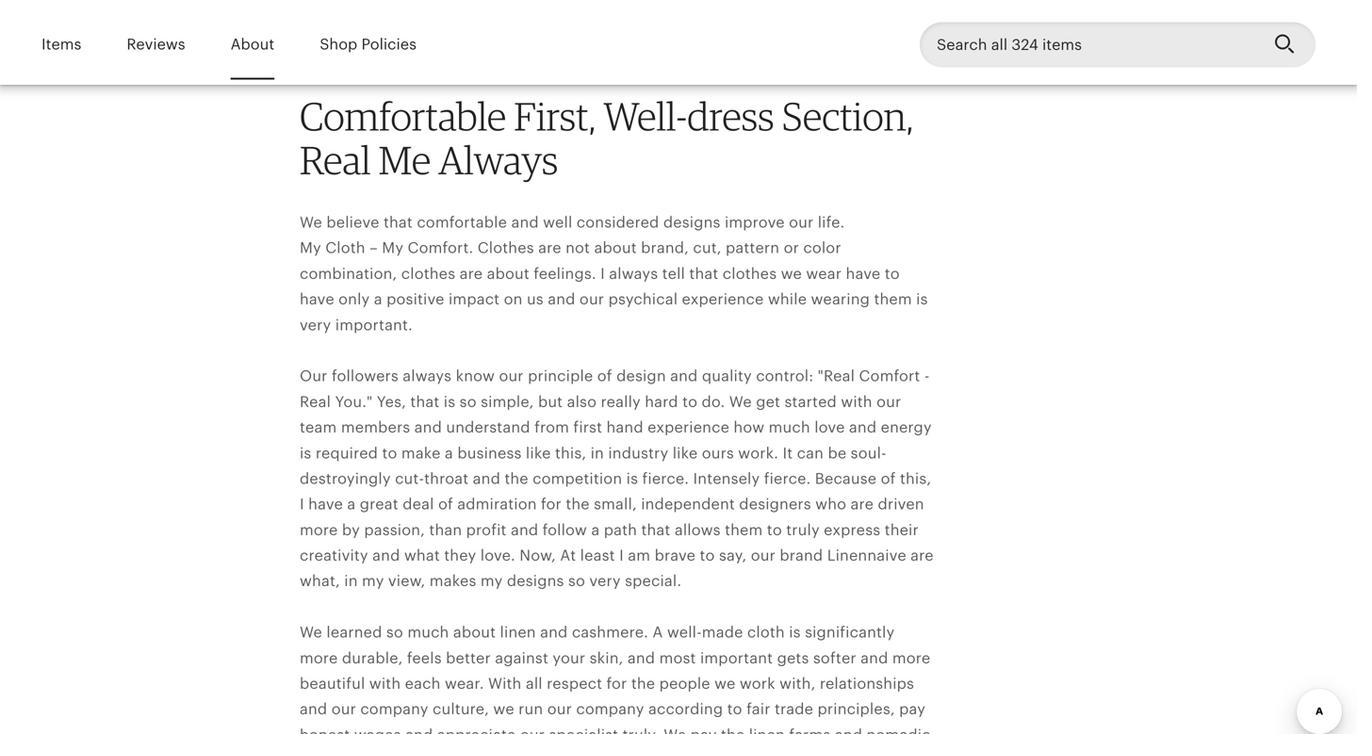Task type: describe. For each thing, give the bounding box(es) containing it.
1 horizontal spatial of
[[597, 368, 612, 385]]

and down feelings.
[[548, 291, 576, 308]]

our up or
[[789, 214, 814, 231]]

is up understand
[[444, 393, 456, 410]]

with
[[488, 675, 522, 692]]

positive
[[387, 291, 445, 308]]

understand
[[446, 419, 530, 436]]

are down well on the top of page
[[538, 240, 562, 257]]

1 horizontal spatial in
[[591, 445, 604, 462]]

ours
[[702, 445, 734, 462]]

we learned so much about linen and cashmere. a well-made cloth is significantly more durable, feels better against your skin, and most important gets softer and more beautiful with each wear. with all respect for the people we work with, relationships and our company culture, we run our company according to fair trade principles, pay honest wages and appreciate our specialist truly. we pay the linen farms and nom
[[300, 624, 931, 734]]

2 vertical spatial we
[[493, 701, 515, 718]]

pattern
[[726, 240, 780, 257]]

cut-
[[395, 470, 424, 487]]

are down the their
[[911, 547, 934, 564]]

also
[[567, 393, 597, 410]]

and up now,
[[511, 522, 539, 539]]

better
[[446, 650, 491, 667]]

1 fierce. from the left
[[642, 470, 689, 487]]

that right yes,
[[410, 393, 440, 410]]

gets
[[777, 650, 809, 667]]

life.
[[818, 214, 845, 231]]

skin,
[[590, 650, 624, 667]]

our right say,
[[751, 547, 776, 564]]

to inside we believe that comfortable and well considered designs improve our life. my cloth – my comfort. clothes are not about brand, cut, pattern or color combination, clothes are about feelings. i always tell that clothes we wear have to have only a positive impact on us and our psychical experience while wearing them is very important.
[[885, 265, 900, 282]]

combination,
[[300, 265, 397, 282]]

design
[[617, 368, 666, 385]]

1 like from the left
[[526, 445, 551, 462]]

made
[[702, 624, 743, 641]]

considered
[[577, 214, 659, 231]]

our
[[300, 368, 328, 385]]

wear
[[806, 265, 842, 282]]

1 vertical spatial linen
[[749, 727, 785, 734]]

1 vertical spatial about
[[487, 265, 530, 282]]

and up make
[[414, 419, 442, 436]]

truly
[[786, 522, 820, 539]]

and right wages
[[405, 727, 433, 734]]

is down team
[[300, 445, 312, 462]]

follow
[[543, 522, 587, 539]]

the down according
[[721, 727, 745, 734]]

items
[[41, 36, 81, 53]]

profit
[[466, 522, 507, 539]]

great
[[360, 496, 399, 513]]

and up hard
[[670, 368, 698, 385]]

a inside we believe that comfortable and well considered designs improve our life. my cloth – my comfort. clothes are not about brand, cut, pattern or color combination, clothes are about feelings. i always tell that clothes we wear have to have only a positive impact on us and our psychical experience while wearing them is very important.
[[374, 291, 383, 308]]

and up your
[[540, 624, 568, 641]]

2 clothes from the left
[[723, 265, 777, 282]]

more up relationships
[[893, 650, 931, 667]]

comfortable first, well-dress section, real me always
[[300, 92, 914, 183]]

brave
[[655, 547, 696, 564]]

love
[[815, 419, 845, 436]]

me
[[379, 136, 431, 183]]

comfortable
[[300, 92, 506, 140]]

real inside the our followers always know our principle of design and quality control: "real comfort - real you." yes, that is so simple, but also really hard to do. we get started with our team members and understand from first hand experience how much love and energy is required to make a business like this, in industry like ours work. it can be soul- destroyingly cut-throat and the competition is fierce. intensely fierce. because of this, i have a great deal of admiration for the small, independent designers who are driven more by passion, than profit and follow a path that allows them to truly express their creativity and what they love. now, at least i am brave to say, our brand linennaive are what, in my view, makes my designs so very special.
[[300, 393, 331, 410]]

can
[[797, 445, 824, 462]]

make
[[402, 445, 441, 462]]

a up 'throat' at the left
[[445, 445, 453, 462]]

"real
[[818, 368, 855, 385]]

special.
[[625, 573, 682, 590]]

1 horizontal spatial we
[[715, 675, 736, 692]]

by
[[342, 522, 360, 539]]

our down beautiful
[[332, 701, 356, 718]]

our down run
[[520, 727, 545, 734]]

designs inside we believe that comfortable and well considered designs improve our life. my cloth – my comfort. clothes are not about brand, cut, pattern or color combination, clothes are about feelings. i always tell that clothes we wear have to have only a positive impact on us and our psychical experience while wearing them is very important.
[[664, 214, 721, 231]]

beautiful
[[300, 675, 365, 692]]

to left say,
[[700, 547, 715, 564]]

to inside we learned so much about linen and cashmere. a well-made cloth is significantly more durable, feels better against your skin, and most important gets softer and more beautiful with each wear. with all respect for the people we work with, relationships and our company culture, we run our company according to fair trade principles, pay honest wages and appreciate our specialist truly. we pay the linen farms and nom
[[727, 701, 743, 718]]

first,
[[514, 92, 596, 140]]

be
[[828, 445, 847, 462]]

the left people
[[631, 675, 655, 692]]

to down members
[[382, 445, 397, 462]]

members
[[341, 419, 410, 436]]

appreciate
[[437, 727, 516, 734]]

0 horizontal spatial of
[[438, 496, 453, 513]]

1 my from the left
[[300, 240, 321, 257]]

we left learned
[[300, 624, 322, 641]]

1 my from the left
[[362, 573, 384, 590]]

always inside the our followers always know our principle of design and quality control: "real comfort - real you." yes, that is so simple, but also really hard to do. we get started with our team members and understand from first hand experience how much love and energy is required to make a business like this, in industry like ours work. it can be soul- destroyingly cut-throat and the competition is fierce. intensely fierce. because of this, i have a great deal of admiration for the small, independent designers who are driven more by passion, than profit and follow a path that allows them to truly express their creativity and what they love. now, at least i am brave to say, our brand linennaive are what, in my view, makes my designs so very special.
[[403, 368, 452, 385]]

a left path
[[591, 522, 600, 539]]

and down passion,
[[373, 547, 400, 564]]

who
[[816, 496, 847, 513]]

0 vertical spatial have
[[846, 265, 881, 282]]

not
[[566, 240, 590, 257]]

get
[[756, 393, 781, 410]]

throat
[[424, 470, 469, 487]]

very inside the our followers always know our principle of design and quality control: "real comfort - real you." yes, that is so simple, but also really hard to do. we get started with our team members and understand from first hand experience how much love and energy is required to make a business like this, in industry like ours work. it can be soul- destroyingly cut-throat and the competition is fierce. intensely fierce. because of this, i have a great deal of admiration for the small, independent designers who are driven more by passion, than profit and follow a path that allows them to truly express their creativity and what they love. now, at least i am brave to say, our brand linennaive are what, in my view, makes my designs so very special.
[[590, 573, 621, 590]]

2 fierce. from the left
[[764, 470, 811, 487]]

with inside the our followers always know our principle of design and quality control: "real comfort - real you." yes, that is so simple, but also really hard to do. we get started with our team members and understand from first hand experience how much love and energy is required to make a business like this, in industry like ours work. it can be soul- destroyingly cut-throat and the competition is fierce. intensely fierce. because of this, i have a great deal of admiration for the small, independent designers who are driven more by passion, than profit and follow a path that allows them to truly express their creativity and what they love. now, at least i am brave to say, our brand linennaive are what, in my view, makes my designs so very special.
[[841, 393, 873, 410]]

0 horizontal spatial linen
[[500, 624, 536, 641]]

psychical
[[609, 291, 678, 308]]

2 horizontal spatial so
[[568, 573, 585, 590]]

do.
[[702, 393, 725, 410]]

followers
[[332, 368, 399, 385]]

1 vertical spatial pay
[[691, 727, 717, 734]]

and down the a
[[628, 650, 655, 667]]

industry
[[608, 445, 669, 462]]

what,
[[300, 573, 340, 590]]

1 clothes from the left
[[401, 265, 456, 282]]

very inside we believe that comfortable and well considered designs improve our life. my cloth – my comfort. clothes are not about brand, cut, pattern or color combination, clothes are about feelings. i always tell that clothes we wear have to have only a positive impact on us and our psychical experience while wearing them is very important.
[[300, 317, 331, 334]]

passion,
[[364, 522, 425, 539]]

truly.
[[623, 727, 660, 734]]

well-
[[667, 624, 702, 641]]

small,
[[594, 496, 637, 513]]

our followers always know our principle of design and quality control: "real comfort - real you." yes, that is so simple, but also really hard to do. we get started with our team members and understand from first hand experience how much love and energy is required to make a business like this, in industry like ours work. it can be soul- destroyingly cut-throat and the competition is fierce. intensely fierce. because of this, i have a great deal of admiration for the small, independent designers who are driven more by passion, than profit and follow a path that allows them to truly express their creativity and what they love. now, at least i am brave to say, our brand linennaive are what, in my view, makes my designs so very special.
[[300, 368, 934, 590]]

competition
[[533, 470, 622, 487]]

experience inside the our followers always know our principle of design and quality control: "real comfort - real you." yes, that is so simple, but also really hard to do. we get started with our team members and understand from first hand experience how much love and energy is required to make a business like this, in industry like ours work. it can be soul- destroyingly cut-throat and the competition is fierce. intensely fierce. because of this, i have a great deal of admiration for the small, independent designers who are driven more by passion, than profit and follow a path that allows them to truly express their creativity and what they love. now, at least i am brave to say, our brand linennaive are what, in my view, makes my designs so very special.
[[648, 419, 730, 436]]

say,
[[719, 547, 747, 564]]

than
[[429, 522, 462, 539]]

and up honest
[[300, 701, 327, 718]]

on
[[504, 291, 523, 308]]

policies
[[362, 36, 417, 53]]

our down feelings.
[[580, 291, 604, 308]]

always
[[439, 136, 558, 183]]

our right run
[[547, 701, 572, 718]]

principle
[[528, 368, 593, 385]]

cloth
[[748, 624, 785, 641]]

our up simple,
[[499, 368, 524, 385]]

it
[[783, 445, 793, 462]]

while
[[768, 291, 807, 308]]

each
[[405, 675, 441, 692]]

more up beautiful
[[300, 650, 338, 667]]

we inside the our followers always know our principle of design and quality control: "real comfort - real you." yes, that is so simple, but also really hard to do. we get started with our team members and understand from first hand experience how much love and energy is required to make a business like this, in industry like ours work. it can be soul- destroyingly cut-throat and the competition is fierce. intensely fierce. because of this, i have a great deal of admiration for the small, independent designers who are driven more by passion, than profit and follow a path that allows them to truly express their creativity and what they love. now, at least i am brave to say, our brand linennaive are what, in my view, makes my designs so very special.
[[729, 393, 752, 410]]

admiration
[[457, 496, 537, 513]]

2 vertical spatial i
[[619, 547, 624, 564]]

culture,
[[433, 701, 489, 718]]

you."
[[335, 393, 373, 410]]

color
[[804, 240, 842, 257]]

brand,
[[641, 240, 689, 257]]

specialist
[[549, 727, 619, 734]]

i inside we believe that comfortable and well considered designs improve our life. my cloth – my comfort. clothes are not about brand, cut, pattern or color combination, clothes are about feelings. i always tell that clothes we wear have to have only a positive impact on us and our psychical experience while wearing them is very important.
[[601, 265, 605, 282]]

about link
[[231, 23, 275, 66]]

is inside we learned so much about linen and cashmere. a well-made cloth is significantly more durable, feels better against your skin, and most important gets softer and more beautiful with each wear. with all respect for the people we work with, relationships and our company culture, we run our company according to fair trade principles, pay honest wages and appreciate our specialist truly. we pay the linen farms and nom
[[789, 624, 801, 641]]

for inside we learned so much about linen and cashmere. a well-made cloth is significantly more durable, feels better against your skin, and most important gets softer and more beautiful with each wear. with all respect for the people we work with, relationships and our company culture, we run our company according to fair trade principles, pay honest wages and appreciate our specialist truly. we pay the linen farms and nom
[[607, 675, 627, 692]]

their
[[885, 522, 919, 539]]

wearing
[[811, 291, 870, 308]]

only
[[339, 291, 370, 308]]

well-
[[604, 92, 687, 140]]

we inside we believe that comfortable and well considered designs improve our life. my cloth – my comfort. clothes are not about brand, cut, pattern or color combination, clothes are about feelings. i always tell that clothes we wear have to have only a positive impact on us and our psychical experience while wearing them is very important.
[[300, 214, 322, 231]]

express
[[824, 522, 881, 539]]

0 vertical spatial pay
[[900, 701, 926, 718]]



Task type: locate. For each thing, give the bounding box(es) containing it.
improve
[[725, 214, 785, 231]]

1 vertical spatial have
[[300, 291, 334, 308]]

with
[[841, 393, 873, 410], [369, 675, 401, 692]]

is
[[916, 291, 928, 308], [444, 393, 456, 410], [300, 445, 312, 462], [627, 470, 638, 487], [789, 624, 801, 641]]

have inside the our followers always know our principle of design and quality control: "real comfort - real you." yes, that is so simple, but also really hard to do. we get started with our team members and understand from first hand experience how much love and energy is required to make a business like this, in industry like ours work. it can be soul- destroyingly cut-throat and the competition is fierce. intensely fierce. because of this, i have a great deal of admiration for the small, independent designers who are driven more by passion, than profit and follow a path that allows them to truly express their creativity and what they love. now, at least i am brave to say, our brand linennaive are what, in my view, makes my designs so very special.
[[308, 496, 343, 513]]

2 vertical spatial of
[[438, 496, 453, 513]]

Search all 324 items text field
[[920, 22, 1260, 67]]

1 horizontal spatial much
[[769, 419, 811, 436]]

i down destroyingly
[[300, 496, 304, 513]]

fierce. down it
[[764, 470, 811, 487]]

2 company from the left
[[576, 701, 644, 718]]

2 my from the left
[[382, 240, 404, 257]]

2 my from the left
[[481, 573, 503, 590]]

0 vertical spatial linen
[[500, 624, 536, 641]]

of up really
[[597, 368, 612, 385]]

view,
[[388, 573, 426, 590]]

1 company from the left
[[360, 701, 429, 718]]

1 horizontal spatial this,
[[900, 470, 932, 487]]

really
[[601, 393, 641, 410]]

destroyingly
[[300, 470, 391, 487]]

0 vertical spatial them
[[874, 291, 912, 308]]

0 horizontal spatial we
[[493, 701, 515, 718]]

in down the "first"
[[591, 445, 604, 462]]

0 horizontal spatial pay
[[691, 727, 717, 734]]

real down our
[[300, 393, 331, 410]]

1 horizontal spatial them
[[874, 291, 912, 308]]

my
[[362, 573, 384, 590], [481, 573, 503, 590]]

pay
[[900, 701, 926, 718], [691, 727, 717, 734]]

1 horizontal spatial i
[[601, 265, 605, 282]]

fair
[[747, 701, 771, 718]]

is up -
[[916, 291, 928, 308]]

1 horizontal spatial my
[[382, 240, 404, 257]]

0 horizontal spatial like
[[526, 445, 551, 462]]

we up how
[[729, 393, 752, 410]]

required
[[316, 445, 378, 462]]

and up soul-
[[849, 419, 877, 436]]

0 horizontal spatial with
[[369, 675, 401, 692]]

for up follow at bottom left
[[541, 496, 562, 513]]

company up specialist
[[576, 701, 644, 718]]

so down know
[[460, 393, 477, 410]]

experience down do.
[[648, 419, 730, 436]]

1 horizontal spatial linen
[[749, 727, 785, 734]]

for
[[541, 496, 562, 513], [607, 675, 627, 692]]

that
[[384, 214, 413, 231], [690, 265, 719, 282], [410, 393, 440, 410], [642, 522, 671, 539]]

0 horizontal spatial company
[[360, 701, 429, 718]]

with down durable,
[[369, 675, 401, 692]]

much up it
[[769, 419, 811, 436]]

2 vertical spatial so
[[386, 624, 403, 641]]

we left believe
[[300, 214, 322, 231]]

are up express
[[851, 496, 874, 513]]

feelings.
[[534, 265, 597, 282]]

and down business
[[473, 470, 501, 487]]

principles,
[[818, 701, 895, 718]]

intensely
[[693, 470, 760, 487]]

dress
[[687, 92, 775, 140]]

what
[[404, 547, 440, 564]]

like left ours
[[673, 445, 698, 462]]

more up creativity on the bottom of the page
[[300, 522, 338, 539]]

always up yes,
[[403, 368, 452, 385]]

my
[[300, 240, 321, 257], [382, 240, 404, 257]]

cut,
[[693, 240, 722, 257]]

of up driven
[[881, 470, 896, 487]]

company
[[360, 701, 429, 718], [576, 701, 644, 718]]

0 horizontal spatial clothes
[[401, 265, 456, 282]]

experience down cut,
[[682, 291, 764, 308]]

0 horizontal spatial always
[[403, 368, 452, 385]]

1 real from the top
[[300, 136, 371, 183]]

this,
[[555, 445, 587, 462], [900, 470, 932, 487]]

0 horizontal spatial very
[[300, 317, 331, 334]]

started
[[785, 393, 837, 410]]

0 vertical spatial always
[[609, 265, 658, 282]]

0 vertical spatial so
[[460, 393, 477, 410]]

1 horizontal spatial like
[[673, 445, 698, 462]]

1 vertical spatial in
[[344, 573, 358, 590]]

or
[[784, 240, 799, 257]]

feels
[[407, 650, 442, 667]]

0 vertical spatial designs
[[664, 214, 721, 231]]

to down designers
[[767, 522, 782, 539]]

them right wearing at the top of the page
[[874, 291, 912, 308]]

we down important
[[715, 675, 736, 692]]

2 like from the left
[[673, 445, 698, 462]]

0 vertical spatial this,
[[555, 445, 587, 462]]

1 horizontal spatial clothes
[[723, 265, 777, 282]]

1 vertical spatial with
[[369, 675, 401, 692]]

designs inside the our followers always know our principle of design and quality control: "real comfort - real you." yes, that is so simple, but also really hard to do. we get started with our team members and understand from first hand experience how much love and energy is required to make a business like this, in industry like ours work. it can be soul- destroyingly cut-throat and the competition is fierce. intensely fierce. because of this, i have a great deal of admiration for the small, independent designers who are driven more by passion, than profit and follow a path that allows them to truly express their creativity and what they love. now, at least i am brave to say, our brand linennaive are what, in my view, makes my designs so very special.
[[507, 573, 564, 590]]

clothes
[[478, 240, 534, 257]]

our
[[789, 214, 814, 231], [580, 291, 604, 308], [499, 368, 524, 385], [877, 393, 902, 410], [751, 547, 776, 564], [332, 701, 356, 718], [547, 701, 572, 718], [520, 727, 545, 734]]

2 vertical spatial have
[[308, 496, 343, 513]]

1 horizontal spatial with
[[841, 393, 873, 410]]

1 vertical spatial experience
[[648, 419, 730, 436]]

my left cloth
[[300, 240, 321, 257]]

2 real from the top
[[300, 393, 331, 410]]

1 horizontal spatial for
[[607, 675, 627, 692]]

a
[[653, 624, 663, 641]]

we down according
[[664, 727, 687, 734]]

clothes down pattern
[[723, 265, 777, 282]]

1 horizontal spatial always
[[609, 265, 658, 282]]

0 horizontal spatial fierce.
[[642, 470, 689, 487]]

0 vertical spatial for
[[541, 496, 562, 513]]

from
[[535, 419, 569, 436]]

0 vertical spatial very
[[300, 317, 331, 334]]

0 vertical spatial experience
[[682, 291, 764, 308]]

with inside we learned so much about linen and cashmere. a well-made cloth is significantly more durable, feels better against your skin, and most important gets softer and more beautiful with each wear. with all respect for the people we work with, relationships and our company culture, we run our company according to fair trade principles, pay honest wages and appreciate our specialist truly. we pay the linen farms and nom
[[369, 675, 401, 692]]

so up durable,
[[386, 624, 403, 641]]

energy
[[881, 419, 932, 436]]

0 vertical spatial of
[[597, 368, 612, 385]]

and up clothes
[[511, 214, 539, 231]]

1 horizontal spatial my
[[481, 573, 503, 590]]

0 vertical spatial with
[[841, 393, 873, 410]]

have left only
[[300, 291, 334, 308]]

at
[[560, 547, 576, 564]]

because
[[815, 470, 877, 487]]

and up relationships
[[861, 650, 888, 667]]

this, up competition
[[555, 445, 587, 462]]

against
[[495, 650, 549, 667]]

that up am
[[642, 522, 671, 539]]

driven
[[878, 496, 925, 513]]

1 horizontal spatial very
[[590, 573, 621, 590]]

path
[[604, 522, 637, 539]]

the up "admiration"
[[505, 470, 529, 487]]

linennaive
[[827, 547, 907, 564]]

0 horizontal spatial so
[[386, 624, 403, 641]]

clothes down comfort.
[[401, 265, 456, 282]]

0 horizontal spatial this,
[[555, 445, 587, 462]]

1 vertical spatial i
[[300, 496, 304, 513]]

real
[[300, 136, 371, 183], [300, 393, 331, 410]]

0 horizontal spatial for
[[541, 496, 562, 513]]

them up say,
[[725, 522, 763, 539]]

to left do.
[[683, 393, 698, 410]]

very up our
[[300, 317, 331, 334]]

linen down 'fair' at the bottom right of the page
[[749, 727, 785, 734]]

so down at
[[568, 573, 585, 590]]

about up the better
[[453, 624, 496, 641]]

0 vertical spatial we
[[781, 265, 802, 282]]

a up by
[[347, 496, 356, 513]]

company up wages
[[360, 701, 429, 718]]

for inside the our followers always know our principle of design and quality control: "real comfort - real you." yes, that is so simple, but also really hard to do. we get started with our team members and understand from first hand experience how much love and energy is required to make a business like this, in industry like ours work. it can be soul- destroyingly cut-throat and the competition is fierce. intensely fierce. because of this, i have a great deal of admiration for the small, independent designers who are driven more by passion, than profit and follow a path that allows them to truly express their creativity and what they love. now, at least i am brave to say, our brand linennaive are what, in my view, makes my designs so very special.
[[541, 496, 562, 513]]

quality
[[702, 368, 752, 385]]

1 vertical spatial always
[[403, 368, 452, 385]]

so inside we learned so much about linen and cashmere. a well-made cloth is significantly more durable, feels better against your skin, and most important gets softer and more beautiful with each wear. with all respect for the people we work with, relationships and our company culture, we run our company according to fair trade principles, pay honest wages and appreciate our specialist truly. we pay the linen farms and nom
[[386, 624, 403, 641]]

with,
[[780, 675, 816, 692]]

relationships
[[820, 675, 915, 692]]

0 horizontal spatial my
[[300, 240, 321, 257]]

very down least
[[590, 573, 621, 590]]

clothes
[[401, 265, 456, 282], [723, 265, 777, 282]]

designs down now,
[[507, 573, 564, 590]]

experience inside we believe that comfortable and well considered designs improve our life. my cloth – my comfort. clothes are not about brand, cut, pattern or color combination, clothes are about feelings. i always tell that clothes we wear have to have only a positive impact on us and our psychical experience while wearing them is very important.
[[682, 291, 764, 308]]

0 vertical spatial in
[[591, 445, 604, 462]]

are up the impact
[[460, 265, 483, 282]]

well
[[543, 214, 573, 231]]

to left 'fair' at the bottom right of the page
[[727, 701, 743, 718]]

2 horizontal spatial we
[[781, 265, 802, 282]]

of up than
[[438, 496, 453, 513]]

real inside comfortable first, well-dress section, real me always
[[300, 136, 371, 183]]

fierce.
[[642, 470, 689, 487], [764, 470, 811, 487]]

trade
[[775, 701, 814, 718]]

know
[[456, 368, 495, 385]]

linen up against
[[500, 624, 536, 641]]

the down competition
[[566, 496, 590, 513]]

important
[[700, 650, 773, 667]]

0 horizontal spatial them
[[725, 522, 763, 539]]

now,
[[520, 547, 556, 564]]

work.
[[738, 445, 779, 462]]

0 vertical spatial much
[[769, 419, 811, 436]]

much up feels
[[408, 624, 449, 641]]

2 vertical spatial about
[[453, 624, 496, 641]]

makes
[[430, 573, 477, 590]]

1 vertical spatial designs
[[507, 573, 564, 590]]

very
[[300, 317, 331, 334], [590, 573, 621, 590]]

learned
[[327, 624, 382, 641]]

1 vertical spatial much
[[408, 624, 449, 641]]

in down creativity on the bottom of the page
[[344, 573, 358, 590]]

0 horizontal spatial in
[[344, 573, 358, 590]]

run
[[519, 701, 543, 718]]

0 horizontal spatial designs
[[507, 573, 564, 590]]

1 horizontal spatial company
[[576, 701, 644, 718]]

about inside we learned so much about linen and cashmere. a well-made cloth is significantly more durable, feels better against your skin, and most important gets softer and more beautiful with each wear. with all respect for the people we work with, relationships and our company culture, we run our company according to fair trade principles, pay honest wages and appreciate our specialist truly. we pay the linen farms and nom
[[453, 624, 496, 641]]

1 vertical spatial of
[[881, 470, 896, 487]]

designs up cut,
[[664, 214, 721, 231]]

have down destroyingly
[[308, 496, 343, 513]]

is up "gets"
[[789, 624, 801, 641]]

is down industry
[[627, 470, 638, 487]]

2 horizontal spatial of
[[881, 470, 896, 487]]

we down with
[[493, 701, 515, 718]]

comfort
[[859, 368, 921, 385]]

a
[[374, 291, 383, 308], [445, 445, 453, 462], [347, 496, 356, 513], [591, 522, 600, 539]]

1 vertical spatial this,
[[900, 470, 932, 487]]

i left am
[[619, 547, 624, 564]]

them inside the our followers always know our principle of design and quality control: "real comfort - real you." yes, that is so simple, but also really hard to do. we get started with our team members and understand from first hand experience how much love and energy is required to make a business like this, in industry like ours work. it can be soul- destroyingly cut-throat and the competition is fierce. intensely fierce. because of this, i have a great deal of admiration for the small, independent designers who are driven more by passion, than profit and follow a path that allows them to truly express their creativity and what they love. now, at least i am brave to say, our brand linennaive are what, in my view, makes my designs so very special.
[[725, 522, 763, 539]]

0 vertical spatial about
[[594, 240, 637, 257]]

am
[[628, 547, 651, 564]]

2 horizontal spatial i
[[619, 547, 624, 564]]

1 vertical spatial real
[[300, 393, 331, 410]]

designs
[[664, 214, 721, 231], [507, 573, 564, 590]]

1 vertical spatial for
[[607, 675, 627, 692]]

1 vertical spatial very
[[590, 573, 621, 590]]

we down or
[[781, 265, 802, 282]]

i right feelings.
[[601, 265, 605, 282]]

first
[[574, 419, 603, 436]]

them inside we believe that comfortable and well considered designs improve our life. my cloth – my comfort. clothes are not about brand, cut, pattern or color combination, clothes are about feelings. i always tell that clothes we wear have to have only a positive impact on us and our psychical experience while wearing them is very important.
[[874, 291, 912, 308]]

1 vertical spatial so
[[568, 573, 585, 590]]

our down comfort
[[877, 393, 902, 410]]

much inside the our followers always know our principle of design and quality control: "real comfort - real you." yes, that is so simple, but also really hard to do. we get started with our team members and understand from first hand experience how much love and energy is required to make a business like this, in industry like ours work. it can be soul- destroyingly cut-throat and the competition is fierce. intensely fierce. because of this, i have a great deal of admiration for the small, independent designers who are driven more by passion, than profit and follow a path that allows them to truly express their creativity and what they love. now, at least i am brave to say, our brand linennaive are what, in my view, makes my designs so very special.
[[769, 419, 811, 436]]

that down cut,
[[690, 265, 719, 282]]

0 vertical spatial i
[[601, 265, 605, 282]]

work
[[740, 675, 776, 692]]

much inside we learned so much about linen and cashmere. a well-made cloth is significantly more durable, feels better against your skin, and most important gets softer and more beautiful with each wear. with all respect for the people we work with, relationships and our company culture, we run our company according to fair trade principles, pay honest wages and appreciate our specialist truly. we pay the linen farms and nom
[[408, 624, 449, 641]]

about
[[231, 36, 275, 53]]

wages
[[354, 727, 401, 734]]

1 horizontal spatial so
[[460, 393, 477, 410]]

0 vertical spatial real
[[300, 136, 371, 183]]

they
[[444, 547, 476, 564]]

fierce. up the 'independent'
[[642, 470, 689, 487]]

to right wear
[[885, 265, 900, 282]]

section,
[[782, 92, 914, 140]]

pay down according
[[691, 727, 717, 734]]

that right believe
[[384, 214, 413, 231]]

for down skin,
[[607, 675, 627, 692]]

always inside we believe that comfortable and well considered designs improve our life. my cloth – my comfort. clothes are not about brand, cut, pattern or color combination, clothes are about feelings. i always tell that clothes we wear have to have only a positive impact on us and our psychical experience while wearing them is very important.
[[609, 265, 658, 282]]

wear.
[[445, 675, 484, 692]]

1 horizontal spatial pay
[[900, 701, 926, 718]]

respect
[[547, 675, 603, 692]]

1 vertical spatial we
[[715, 675, 736, 692]]

i
[[601, 265, 605, 282], [300, 496, 304, 513], [619, 547, 624, 564]]

like down from
[[526, 445, 551, 462]]

my left view,
[[362, 573, 384, 590]]

of
[[597, 368, 612, 385], [881, 470, 896, 487], [438, 496, 453, 513]]

1 horizontal spatial designs
[[664, 214, 721, 231]]

we inside we believe that comfortable and well considered designs improve our life. my cloth – my comfort. clothes are not about brand, cut, pattern or color combination, clothes are about feelings. i always tell that clothes we wear have to have only a positive impact on us and our psychical experience while wearing them is very important.
[[781, 265, 802, 282]]

and down principles,
[[835, 727, 863, 734]]

1 vertical spatial them
[[725, 522, 763, 539]]

0 horizontal spatial much
[[408, 624, 449, 641]]

reviews
[[127, 36, 185, 53]]

1 horizontal spatial fierce.
[[764, 470, 811, 487]]

more inside the our followers always know our principle of design and quality control: "real comfort - real you." yes, that is so simple, but also really hard to do. we get started with our team members and understand from first hand experience how much love and energy is required to make a business like this, in industry like ours work. it can be soul- destroyingly cut-throat and the competition is fierce. intensely fierce. because of this, i have a great deal of admiration for the small, independent designers who are driven more by passion, than profit and follow a path that allows them to truly express their creativity and what they love. now, at least i am brave to say, our brand linennaive are what, in my view, makes my designs so very special.
[[300, 522, 338, 539]]

we
[[781, 265, 802, 282], [715, 675, 736, 692], [493, 701, 515, 718]]

0 horizontal spatial i
[[300, 496, 304, 513]]

we believe that comfortable and well considered designs improve our life. my cloth – my comfort. clothes are not about brand, cut, pattern or color combination, clothes are about feelings. i always tell that clothes we wear have to have only a positive impact on us and our psychical experience while wearing them is very important.
[[300, 214, 928, 334]]

so
[[460, 393, 477, 410], [568, 573, 585, 590], [386, 624, 403, 641]]

pay down relationships
[[900, 701, 926, 718]]

about down considered
[[594, 240, 637, 257]]

0 horizontal spatial my
[[362, 573, 384, 590]]

is inside we believe that comfortable and well considered designs improve our life. my cloth – my comfort. clothes are not about brand, cut, pattern or color combination, clothes are about feelings. i always tell that clothes we wear have to have only a positive impact on us and our psychical experience while wearing them is very important.
[[916, 291, 928, 308]]

business
[[458, 445, 522, 462]]

a right only
[[374, 291, 383, 308]]

my right –
[[382, 240, 404, 257]]



Task type: vqa. For each thing, say whether or not it's contained in the screenshot.
Really
yes



